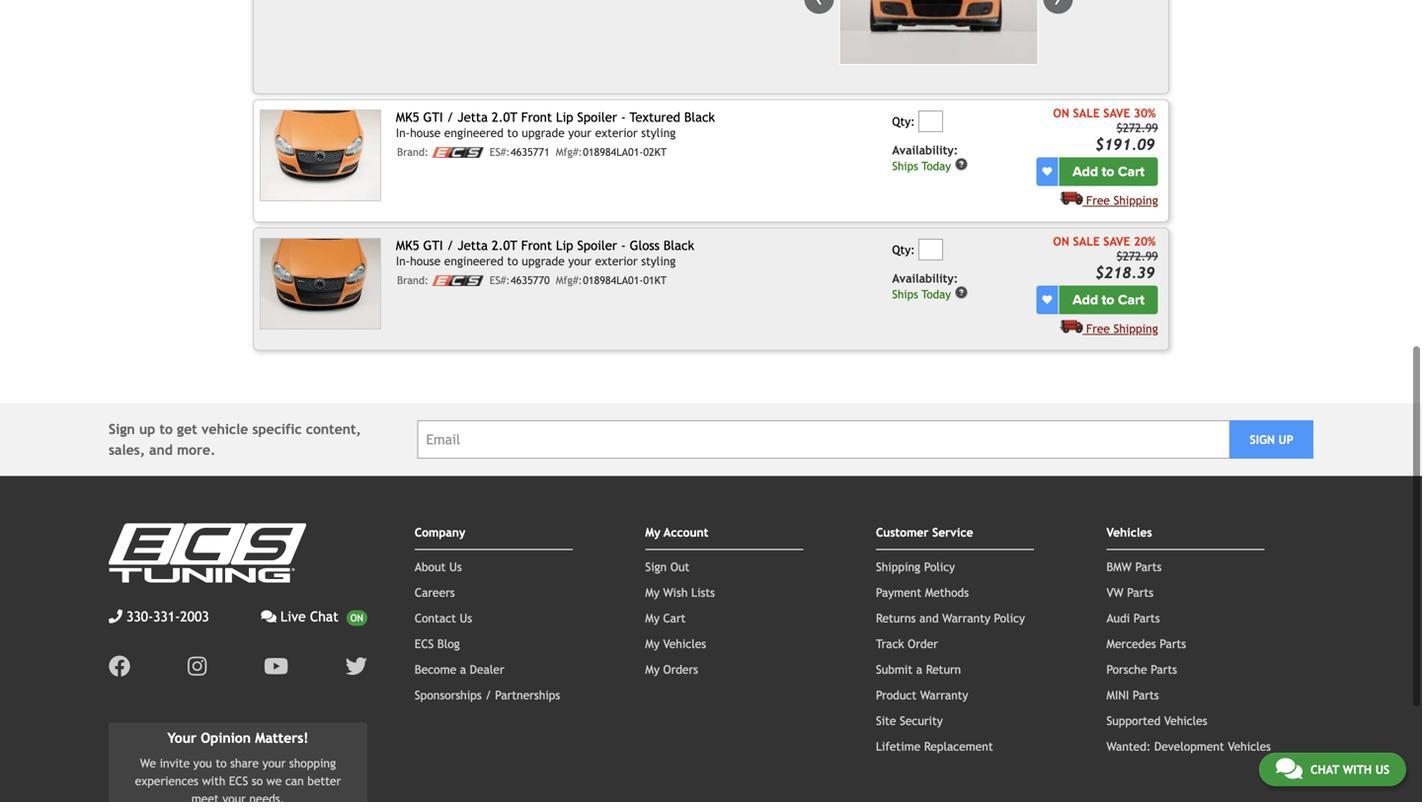 Task type: vqa. For each thing, say whether or not it's contained in the screenshot.
THE 2
no



Task type: locate. For each thing, give the bounding box(es) containing it.
0 horizontal spatial up
[[139, 422, 155, 438]]

order
[[908, 637, 938, 651]]

1 engineered from the top
[[444, 126, 504, 140]]

qty: for $218.39
[[892, 243, 915, 257]]

es#: 4635770 mfg#: 018984la01-01kt
[[490, 275, 667, 287]]

0 vertical spatial availability: ships today
[[892, 143, 958, 173]]

ecs left so
[[229, 775, 248, 788]]

parts for mini parts
[[1133, 689, 1159, 703]]

sale
[[1073, 106, 1100, 120], [1073, 234, 1100, 248]]

returns and warranty policy link
[[876, 612, 1025, 626]]

2 lip from the top
[[556, 238, 573, 253]]

es#4635770 - 018984la01-01kt - mk5 gti / jetta 2.0t front lip spoiler - gloss black  - in-house engineered to upgrade your exterior styling - ecs - volkswagen image
[[260, 238, 381, 330]]

to
[[507, 126, 518, 140], [1102, 163, 1114, 180], [507, 255, 518, 268], [1102, 292, 1114, 309], [159, 422, 173, 438], [216, 757, 227, 771]]

0 vertical spatial add
[[1073, 163, 1098, 180]]

sale for $218.39
[[1073, 234, 1100, 248]]

your inside mk5 gti / jetta 2.0t front lip spoiler - gloss black in-house engineered to upgrade your exterior styling
[[568, 255, 592, 268]]

comments image left live
[[261, 610, 277, 624]]

1 spoiler from the top
[[577, 109, 617, 125]]

free for $191.09
[[1086, 193, 1110, 207]]

0 vertical spatial add to wish list image
[[1042, 167, 1052, 177]]

2 today from the top
[[922, 288, 951, 301]]

1 vertical spatial sale
[[1073, 234, 1100, 248]]

lip up es#: 4635770 mfg#: 018984la01-01kt
[[556, 238, 573, 253]]

my cart
[[645, 612, 686, 626]]

1 vertical spatial chat
[[1310, 763, 1339, 777]]

methods
[[925, 586, 969, 600]]

1 vertical spatial spoiler
[[577, 238, 617, 253]]

comments image
[[261, 610, 277, 624], [1276, 757, 1302, 781]]

2 ecs - corporate logo image from the top
[[432, 276, 483, 287]]

my orders link
[[645, 663, 698, 677]]

to left get
[[159, 422, 173, 438]]

returns and warranty policy
[[876, 612, 1025, 626]]

on left 20%
[[1053, 234, 1069, 248]]

black
[[684, 109, 715, 125], [664, 238, 694, 253]]

front
[[521, 109, 552, 125], [521, 238, 552, 253]]

spoiler
[[577, 109, 617, 125], [577, 238, 617, 253]]

house for $191.09
[[410, 126, 441, 140]]

exterior inside mk5 gti / jetta 2.0t front lip spoiler - textured black in-house engineered to upgrade your exterior styling
[[595, 126, 638, 140]]

1 vertical spatial add
[[1073, 292, 1098, 309]]

warranty down methods
[[942, 612, 990, 626]]

in- inside mk5 gti / jetta 2.0t front lip spoiler - textured black in-house engineered to upgrade your exterior styling
[[396, 126, 410, 140]]

availability: ships today
[[892, 143, 958, 173], [892, 271, 958, 301]]

ships left question sign image
[[892, 288, 918, 301]]

lip for $218.39
[[556, 238, 573, 253]]

add to wish list image for $191.09
[[1042, 167, 1052, 177]]

parts for vw parts
[[1127, 586, 1154, 600]]

service
[[932, 526, 973, 540]]

add
[[1073, 163, 1098, 180], [1073, 292, 1098, 309]]

vehicles
[[1107, 526, 1152, 540], [663, 637, 706, 651], [1164, 715, 1207, 728], [1228, 740, 1271, 754]]

0 horizontal spatial comments image
[[261, 610, 277, 624]]

0 vertical spatial lip
[[556, 109, 573, 125]]

1 gti from the top
[[423, 109, 443, 125]]

0 vertical spatial house
[[410, 126, 441, 140]]

comments image left chat with us
[[1276, 757, 1302, 781]]

2 availability: ships today from the top
[[892, 271, 958, 301]]

mk5 for $218.39
[[396, 238, 419, 253]]

1 vertical spatial us
[[460, 612, 472, 626]]

comments image for chat
[[1276, 757, 1302, 781]]

1 horizontal spatial with
[[1343, 763, 1372, 777]]

0 vertical spatial and
[[149, 442, 173, 458]]

0 vertical spatial mk5
[[396, 109, 419, 125]]

on for $191.09
[[1053, 106, 1069, 120]]

with inside we invite you to share your shopping experiences with ecs so we can better meet your needs.
[[202, 775, 225, 788]]

0 vertical spatial front
[[521, 109, 552, 125]]

styling up 01kt
[[641, 255, 676, 268]]

1 add to wish list image from the top
[[1042, 167, 1052, 177]]

on inside 'on sale save 30% $272.99 $191.09'
[[1053, 106, 1069, 120]]

2 vertical spatial shipping
[[876, 560, 920, 574]]

free shipping image up on sale save 20% $272.99 $218.39
[[1060, 191, 1083, 205]]

sign inside sign up to get vehicle specific content, sales, and more.
[[109, 422, 135, 438]]

2 a from the left
[[916, 663, 922, 677]]

to down $191.09
[[1102, 163, 1114, 180]]

es#: left 4635771
[[490, 146, 510, 159]]

shipping policy
[[876, 560, 955, 574]]

/ for $191.09
[[447, 109, 454, 125]]

es#: left "4635770"
[[490, 275, 510, 287]]

018984la01- for $191.09
[[583, 146, 643, 159]]

add for $218.39
[[1073, 292, 1098, 309]]

free shipping
[[1086, 193, 1158, 207], [1086, 322, 1158, 336]]

2 my from the top
[[645, 586, 660, 600]]

$272.99 inside 'on sale save 30% $272.99 $191.09'
[[1116, 121, 1158, 135]]

2 brand: from the top
[[397, 275, 429, 287]]

1 es#: from the top
[[490, 146, 510, 159]]

2 front from the top
[[521, 238, 552, 253]]

0 vertical spatial free shipping image
[[1060, 191, 1083, 205]]

0 vertical spatial add to cart button
[[1059, 157, 1158, 186]]

0 vertical spatial us
[[449, 560, 462, 574]]

replacement
[[924, 740, 993, 754]]

2 018984la01- from the top
[[583, 275, 643, 287]]

us for contact us
[[460, 612, 472, 626]]

2 save from the top
[[1103, 234, 1130, 248]]

lip inside mk5 gti / jetta 2.0t front lip spoiler - gloss black in-house engineered to upgrade your exterior styling
[[556, 238, 573, 253]]

my left account
[[645, 526, 660, 540]]

-
[[621, 109, 626, 125], [621, 238, 626, 253]]

shipping
[[1114, 193, 1158, 207], [1114, 322, 1158, 336], [876, 560, 920, 574]]

/
[[447, 109, 454, 125], [447, 238, 454, 253], [485, 689, 491, 703]]

styling inside mk5 gti / jetta 2.0t front lip spoiler - gloss black in-house engineered to upgrade your exterior styling
[[641, 255, 676, 268]]

on inside on sale save 20% $272.99 $218.39
[[1053, 234, 1069, 248]]

gti for $218.39
[[423, 238, 443, 253]]

1 upgrade from the top
[[522, 126, 565, 140]]

1 vertical spatial add to cart button
[[1059, 286, 1158, 314]]

2 house from the top
[[410, 255, 441, 268]]

us for about us
[[449, 560, 462, 574]]

add to wish list image right question sign icon on the right top
[[1042, 167, 1052, 177]]

live chat
[[281, 609, 339, 625]]

0 vertical spatial save
[[1103, 106, 1130, 120]]

and up order
[[919, 612, 939, 626]]

gti inside mk5 gti / jetta 2.0t front lip spoiler - gloss black in-house engineered to upgrade your exterior styling
[[423, 238, 443, 253]]

1 vertical spatial ecs - corporate logo image
[[432, 276, 483, 287]]

sign inside button
[[1250, 433, 1275, 447]]

you
[[193, 757, 212, 771]]

availability: up question sign icon on the right top
[[892, 143, 958, 157]]

1 on from the top
[[1053, 106, 1069, 120]]

5 my from the top
[[645, 663, 660, 677]]

availability: for $218.39
[[892, 271, 958, 285]]

ships
[[892, 159, 918, 173], [892, 288, 918, 301]]

a
[[460, 663, 466, 677], [916, 663, 922, 677]]

1 vertical spatial policy
[[994, 612, 1025, 626]]

add to cart for $218.39
[[1073, 292, 1145, 309]]

1 vertical spatial -
[[621, 238, 626, 253]]

$272.99 inside on sale save 20% $272.99 $218.39
[[1116, 249, 1158, 263]]

2 free shipping from the top
[[1086, 322, 1158, 336]]

black inside mk5 gti / jetta 2.0t front lip spoiler - gloss black in-house engineered to upgrade your exterior styling
[[664, 238, 694, 253]]

about us link
[[415, 560, 462, 574]]

and
[[149, 442, 173, 458], [919, 612, 939, 626]]

sign
[[109, 422, 135, 438], [1250, 433, 1275, 447], [645, 560, 667, 574]]

ecs - corporate logo image left 4635771
[[432, 147, 483, 158]]

1 vertical spatial on
[[1053, 234, 1069, 248]]

4 my from the top
[[645, 637, 660, 651]]

1 mfg#: from the top
[[556, 146, 582, 159]]

0 vertical spatial add to cart
[[1073, 163, 1145, 180]]

1 vertical spatial today
[[922, 288, 951, 301]]

1 vertical spatial engineered
[[444, 255, 504, 268]]

to up "4635770"
[[507, 255, 518, 268]]

add to cart for $191.09
[[1073, 163, 1145, 180]]

1 vertical spatial free
[[1086, 322, 1110, 336]]

sale up $191.09
[[1073, 106, 1100, 120]]

2 free from the top
[[1086, 322, 1110, 336]]

today left question sign icon on the right top
[[922, 159, 951, 173]]

4635771
[[511, 146, 550, 159]]

1 vertical spatial add to wish list image
[[1042, 295, 1052, 305]]

ecs inside we invite you to share your shopping experiences with ecs so we can better meet your needs.
[[229, 775, 248, 788]]

my left orders
[[645, 663, 660, 677]]

save for $191.09
[[1103, 106, 1130, 120]]

1 ecs - corporate logo image from the top
[[432, 147, 483, 158]]

1 vertical spatial lip
[[556, 238, 573, 253]]

0 vertical spatial cart
[[1118, 163, 1145, 180]]

upgrade for $191.09
[[522, 126, 565, 140]]

question sign image
[[955, 286, 968, 300]]

0 horizontal spatial chat
[[310, 609, 339, 625]]

styling down textured
[[641, 126, 676, 140]]

add down on sale save 20% $272.99 $218.39
[[1073, 292, 1098, 309]]

1 today from the top
[[922, 159, 951, 173]]

my down my cart
[[645, 637, 660, 651]]

1 availability: ships today from the top
[[892, 143, 958, 173]]

2 vertical spatial us
[[1375, 763, 1390, 777]]

2 upgrade from the top
[[522, 255, 565, 268]]

1 save from the top
[[1103, 106, 1130, 120]]

sale up $218.39
[[1073, 234, 1100, 248]]

2 styling from the top
[[641, 255, 676, 268]]

us inside "link"
[[1375, 763, 1390, 777]]

2 exterior from the top
[[595, 255, 638, 268]]

2 add from the top
[[1073, 292, 1098, 309]]

1 add to cart button from the top
[[1059, 157, 1158, 186]]

2.0t
[[492, 109, 517, 125], [492, 238, 517, 253]]

free down $218.39
[[1086, 322, 1110, 336]]

qty:
[[892, 115, 915, 128], [892, 243, 915, 257]]

gti inside mk5 gti / jetta 2.0t front lip spoiler - textured black in-house engineered to upgrade your exterior styling
[[423, 109, 443, 125]]

lip up es#: 4635771 mfg#: 018984la01-02kt
[[556, 109, 573, 125]]

upgrade down the mk5 gti / jetta 2.0t front lip spoiler - textured black link
[[522, 126, 565, 140]]

jetta inside mk5 gti / jetta 2.0t front lip spoiler - textured black in-house engineered to upgrade your exterior styling
[[458, 109, 488, 125]]

0 horizontal spatial with
[[202, 775, 225, 788]]

warranty
[[942, 612, 990, 626], [920, 689, 968, 703]]

add to cart button down $191.09
[[1059, 157, 1158, 186]]

0 vertical spatial engineered
[[444, 126, 504, 140]]

question sign image
[[955, 157, 968, 171]]

1 vertical spatial /
[[447, 238, 454, 253]]

mk5 right 'es#4635771 - 018984la01-02kt - mk5 gti / jetta 2.0t front lip spoiler - textured black  - in-house engineered to upgrade your exterior styling - ecs - volkswagen' "image"
[[396, 109, 419, 125]]

2 horizontal spatial sign
[[1250, 433, 1275, 447]]

brand: right 'es#4635771 - 018984la01-02kt - mk5 gti / jetta 2.0t front lip spoiler - textured black  - in-house engineered to upgrade your exterior styling - ecs - volkswagen' "image"
[[397, 146, 429, 159]]

1 vertical spatial ecs
[[229, 775, 248, 788]]

vw parts
[[1107, 586, 1154, 600]]

- inside mk5 gti / jetta 2.0t front lip spoiler - textured black in-house engineered to upgrade your exterior styling
[[621, 109, 626, 125]]

youtube logo image
[[264, 656, 288, 678]]

styling for $218.39
[[641, 255, 676, 268]]

product
[[876, 689, 917, 703]]

in- for $191.09
[[396, 126, 410, 140]]

1 vertical spatial mfg#:
[[556, 275, 582, 287]]

add to cart button for $218.39
[[1059, 286, 1158, 314]]

better
[[307, 775, 341, 788]]

mercedes
[[1107, 637, 1156, 651]]

exterior down gloss
[[595, 255, 638, 268]]

1 vertical spatial warranty
[[920, 689, 968, 703]]

engineered inside mk5 gti / jetta 2.0t front lip spoiler - gloss black in-house engineered to upgrade your exterior styling
[[444, 255, 504, 268]]

upgrade down mk5 gti / jetta 2.0t front lip spoiler - gloss black link
[[522, 255, 565, 268]]

mk5 inside mk5 gti / jetta 2.0t front lip spoiler - textured black in-house engineered to upgrade your exterior styling
[[396, 109, 419, 125]]

lip inside mk5 gti / jetta 2.0t front lip spoiler - textured black in-house engineered to upgrade your exterior styling
[[556, 109, 573, 125]]

sign up to get vehicle specific content, sales, and more.
[[109, 422, 361, 458]]

2 availability: from the top
[[892, 271, 958, 285]]

a for become
[[460, 663, 466, 677]]

0 vertical spatial gti
[[423, 109, 443, 125]]

2 free shipping image from the top
[[1060, 319, 1083, 333]]

my for my cart
[[645, 612, 660, 626]]

1 vertical spatial availability:
[[892, 271, 958, 285]]

dealer
[[470, 663, 504, 677]]

1 sale from the top
[[1073, 106, 1100, 120]]

parts up porsche parts link
[[1160, 637, 1186, 651]]

ecs blog link
[[415, 637, 460, 651]]

0 vertical spatial spoiler
[[577, 109, 617, 125]]

in- right es#4635770 - 018984la01-01kt - mk5 gti / jetta 2.0t front lip spoiler - gloss black  - in-house engineered to upgrade your exterior styling - ecs - volkswagen "image"
[[396, 255, 410, 268]]

live
[[281, 609, 306, 625]]

0 vertical spatial upgrade
[[522, 126, 565, 140]]

contact
[[415, 612, 456, 626]]

1 free shipping from the top
[[1086, 193, 1158, 207]]

- inside mk5 gti / jetta 2.0t front lip spoiler - gloss black in-house engineered to upgrade your exterior styling
[[621, 238, 626, 253]]

on left 30%
[[1053, 106, 1069, 120]]

jetta
[[458, 109, 488, 125], [458, 238, 488, 253]]

save left 20%
[[1103, 234, 1130, 248]]

on
[[1053, 106, 1069, 120], [1053, 234, 1069, 248]]

0 vertical spatial es#:
[[490, 146, 510, 159]]

sign out link
[[645, 560, 690, 574]]

2 on from the top
[[1053, 234, 1069, 248]]

black inside mk5 gti / jetta 2.0t front lip spoiler - textured black in-house engineered to upgrade your exterior styling
[[684, 109, 715, 125]]

cart down $218.39
[[1118, 292, 1145, 309]]

0 vertical spatial brand:
[[397, 146, 429, 159]]

0 horizontal spatial and
[[149, 442, 173, 458]]

save inside 'on sale save 30% $272.99 $191.09'
[[1103, 106, 1130, 120]]

cart for $191.09
[[1118, 163, 1145, 180]]

0 vertical spatial shipping
[[1114, 193, 1158, 207]]

1 lip from the top
[[556, 109, 573, 125]]

up
[[139, 422, 155, 438], [1279, 433, 1294, 447]]

1 horizontal spatial up
[[1279, 433, 1294, 447]]

us
[[449, 560, 462, 574], [460, 612, 472, 626], [1375, 763, 1390, 777]]

0 vertical spatial ecs
[[415, 637, 434, 651]]

0 vertical spatial mfg#:
[[556, 146, 582, 159]]

free shipping down $218.39
[[1086, 322, 1158, 336]]

your up es#: 4635770 mfg#: 018984la01-01kt
[[568, 255, 592, 268]]

1 vertical spatial add to cart
[[1073, 292, 1145, 309]]

ecs - corporate logo image
[[432, 147, 483, 158], [432, 276, 483, 287]]

es#:
[[490, 146, 510, 159], [490, 275, 510, 287]]

0 vertical spatial /
[[447, 109, 454, 125]]

1 vertical spatial qty:
[[892, 243, 915, 257]]

0 vertical spatial comments image
[[261, 610, 277, 624]]

brand: for $191.09
[[397, 146, 429, 159]]

0 vertical spatial sale
[[1073, 106, 1100, 120]]

2.0t up 4635771
[[492, 109, 517, 125]]

add to wish list image
[[1042, 167, 1052, 177], [1042, 295, 1052, 305]]

2 - from the top
[[621, 238, 626, 253]]

1 018984la01- from the top
[[583, 146, 643, 159]]

2 qty: from the top
[[892, 243, 915, 257]]

1 my from the top
[[645, 526, 660, 540]]

2 vertical spatial /
[[485, 689, 491, 703]]

today left question sign image
[[922, 288, 951, 301]]

1 vertical spatial styling
[[641, 255, 676, 268]]

1 house from the top
[[410, 126, 441, 140]]

upgrade
[[522, 126, 565, 140], [522, 255, 565, 268]]

parts right vw at the right of the page
[[1127, 586, 1154, 600]]

0 vertical spatial jetta
[[458, 109, 488, 125]]

free shipping image
[[1060, 191, 1083, 205], [1060, 319, 1083, 333]]

parts right bmw on the right bottom of the page
[[1135, 560, 1162, 574]]

mk5 for $191.09
[[396, 109, 419, 125]]

spoiler inside mk5 gti / jetta 2.0t front lip spoiler - textured black in-house engineered to upgrade your exterior styling
[[577, 109, 617, 125]]

ecs - corporate logo image left "4635770"
[[432, 276, 483, 287]]

front inside mk5 gti / jetta 2.0t front lip spoiler - textured black in-house engineered to upgrade your exterior styling
[[521, 109, 552, 125]]

porsche
[[1107, 663, 1147, 677]]

up inside button
[[1279, 433, 1294, 447]]

1 vertical spatial cart
[[1118, 292, 1145, 309]]

0 vertical spatial free shipping
[[1086, 193, 1158, 207]]

comments image inside the live chat link
[[261, 610, 277, 624]]

in- right 'es#4635771 - 018984la01-02kt - mk5 gti / jetta 2.0t front lip spoiler - textured black  - in-house engineered to upgrade your exterior styling - ecs - volkswagen' "image"
[[396, 126, 410, 140]]

ships left question sign icon on the right top
[[892, 159, 918, 173]]

3 my from the top
[[645, 612, 660, 626]]

0 horizontal spatial sign
[[109, 422, 135, 438]]

30%
[[1134, 106, 1156, 120]]

brand:
[[397, 146, 429, 159], [397, 275, 429, 287]]

2 $272.99 from the top
[[1116, 249, 1158, 263]]

2.0t inside mk5 gti / jetta 2.0t front lip spoiler - textured black in-house engineered to upgrade your exterior styling
[[492, 109, 517, 125]]

house inside mk5 gti / jetta 2.0t front lip spoiler - gloss black in-house engineered to upgrade your exterior styling
[[410, 255, 441, 268]]

2 gti from the top
[[423, 238, 443, 253]]

parts for audi parts
[[1134, 612, 1160, 626]]

site
[[876, 715, 896, 728]]

cart down wish
[[663, 612, 686, 626]]

shipping for $191.09
[[1114, 193, 1158, 207]]

free shipping image down on sale save 20% $272.99 $218.39
[[1060, 319, 1083, 333]]

0 vertical spatial qty:
[[892, 115, 915, 128]]

0 vertical spatial ecs - corporate logo image
[[432, 147, 483, 158]]

your up es#: 4635771 mfg#: 018984la01-02kt
[[568, 126, 592, 140]]

warranty down return
[[920, 689, 968, 703]]

1 vertical spatial house
[[410, 255, 441, 268]]

on for $218.39
[[1053, 234, 1069, 248]]

1 horizontal spatial chat
[[1310, 763, 1339, 777]]

sale inside 'on sale save 30% $272.99 $191.09'
[[1073, 106, 1100, 120]]

free shipping image for $191.09
[[1060, 191, 1083, 205]]

1 styling from the top
[[641, 126, 676, 140]]

a left dealer
[[460, 663, 466, 677]]

1 2.0t from the top
[[492, 109, 517, 125]]

- left textured
[[621, 109, 626, 125]]

vehicles right development on the right bottom of page
[[1228, 740, 1271, 754]]

2 es#: from the top
[[490, 275, 510, 287]]

shipping up payment
[[876, 560, 920, 574]]

bmw
[[1107, 560, 1132, 574]]

1 vertical spatial 018984la01-
[[583, 275, 643, 287]]

house inside mk5 gti / jetta 2.0t front lip spoiler - textured black in-house engineered to upgrade your exterior styling
[[410, 126, 441, 140]]

2.0t inside mk5 gti / jetta 2.0t front lip spoiler - gloss black in-house engineered to upgrade your exterior styling
[[492, 238, 517, 253]]

$272.99 down 30%
[[1116, 121, 1158, 135]]

$272.99 down 20%
[[1116, 249, 1158, 263]]

add for $191.09
[[1073, 163, 1098, 180]]

a left return
[[916, 663, 922, 677]]

and right "sales,"
[[149, 442, 173, 458]]

payment methods link
[[876, 586, 969, 600]]

my for my vehicles
[[645, 637, 660, 651]]

0 horizontal spatial ecs
[[229, 775, 248, 788]]

1 vertical spatial free shipping
[[1086, 322, 1158, 336]]

1 vertical spatial shipping
[[1114, 322, 1158, 336]]

0 vertical spatial styling
[[641, 126, 676, 140]]

mk5 right es#4635770 - 018984la01-01kt - mk5 gti / jetta 2.0t front lip spoiler - gloss black  - in-house engineered to upgrade your exterior styling - ecs - volkswagen "image"
[[396, 238, 419, 253]]

1 vertical spatial exterior
[[595, 255, 638, 268]]

018984la01- down textured
[[583, 146, 643, 159]]

1 jetta from the top
[[458, 109, 488, 125]]

1 vertical spatial front
[[521, 238, 552, 253]]

1 add from the top
[[1073, 163, 1098, 180]]

needs.
[[249, 792, 284, 803]]

$272.99
[[1116, 121, 1158, 135], [1116, 249, 1158, 263]]

my left wish
[[645, 586, 660, 600]]

orders
[[663, 663, 698, 677]]

1 ships from the top
[[892, 159, 918, 173]]

parts up mercedes parts
[[1134, 612, 1160, 626]]

exterior inside mk5 gti / jetta 2.0t front lip spoiler - gloss black in-house engineered to upgrade your exterior styling
[[595, 255, 638, 268]]

styling inside mk5 gti / jetta 2.0t front lip spoiler - textured black in-house engineered to upgrade your exterior styling
[[641, 126, 676, 140]]

2 spoiler from the top
[[577, 238, 617, 253]]

to inside mk5 gti / jetta 2.0t front lip spoiler - textured black in-house engineered to upgrade your exterior styling
[[507, 126, 518, 140]]

upgrade inside mk5 gti / jetta 2.0t front lip spoiler - textured black in-house engineered to upgrade your exterior styling
[[522, 126, 565, 140]]

mk5 inside mk5 gti / jetta 2.0t front lip spoiler - gloss black in-house engineered to upgrade your exterior styling
[[396, 238, 419, 253]]

1 vertical spatial black
[[664, 238, 694, 253]]

2 add to wish list image from the top
[[1042, 295, 1052, 305]]

to down $218.39
[[1102, 292, 1114, 309]]

1 front from the top
[[521, 109, 552, 125]]

supported
[[1107, 715, 1161, 728]]

1 a from the left
[[460, 663, 466, 677]]

shipping down $218.39
[[1114, 322, 1158, 336]]

brand: right es#4635770 - 018984la01-01kt - mk5 gti / jetta 2.0t front lip spoiler - gloss black  - in-house engineered to upgrade your exterior styling - ecs - volkswagen "image"
[[397, 275, 429, 287]]

up inside sign up to get vehicle specific content, sales, and more.
[[139, 422, 155, 438]]

mfg#: down mk5 gti / jetta 2.0t front lip spoiler - textured black in-house engineered to upgrade your exterior styling
[[556, 146, 582, 159]]

sale inside on sale save 20% $272.99 $218.39
[[1073, 234, 1100, 248]]

sponsorships / partnerships
[[415, 689, 560, 703]]

2 jetta from the top
[[458, 238, 488, 253]]

0 vertical spatial ships
[[892, 159, 918, 173]]

parts down porsche parts link
[[1133, 689, 1159, 703]]

your
[[167, 731, 197, 747]]

engineered down mk5 gti / jetta 2.0t front lip spoiler - gloss black link
[[444, 255, 504, 268]]

sign up
[[1250, 433, 1294, 447]]

availability: for $191.09
[[892, 143, 958, 157]]

ecs tuning image
[[109, 524, 306, 583]]

add to cart down $218.39
[[1073, 292, 1145, 309]]

engineered inside mk5 gti / jetta 2.0t front lip spoiler - textured black in-house engineered to upgrade your exterior styling
[[444, 126, 504, 140]]

ships for $191.09
[[892, 159, 918, 173]]

to up 4635771
[[507, 126, 518, 140]]

parts
[[1135, 560, 1162, 574], [1127, 586, 1154, 600], [1134, 612, 1160, 626], [1160, 637, 1186, 651], [1151, 663, 1177, 677], [1133, 689, 1159, 703]]

1 horizontal spatial and
[[919, 612, 939, 626]]

lip
[[556, 109, 573, 125], [556, 238, 573, 253]]

jetta inside mk5 gti / jetta 2.0t front lip spoiler - gloss black in-house engineered to upgrade your exterior styling
[[458, 238, 488, 253]]

save
[[1103, 106, 1130, 120], [1103, 234, 1130, 248]]

1 vertical spatial es#:
[[490, 275, 510, 287]]

add to cart
[[1073, 163, 1145, 180], [1073, 292, 1145, 309]]

comments image inside chat with us "link"
[[1276, 757, 1302, 781]]

1 qty: from the top
[[892, 115, 915, 128]]

to right you
[[216, 757, 227, 771]]

we
[[266, 775, 282, 788]]

cart for $218.39
[[1118, 292, 1145, 309]]

engineered down the mk5 gti / jetta 2.0t front lip spoiler - textured black link
[[444, 126, 504, 140]]

ecs blog
[[415, 637, 460, 651]]

1 mk5 from the top
[[396, 109, 419, 125]]

- left gloss
[[621, 238, 626, 253]]

018984la01- down gloss
[[583, 275, 643, 287]]

comments image for live
[[261, 610, 277, 624]]

0 vertical spatial free
[[1086, 193, 1110, 207]]

ecs - corporate logo image for $218.39
[[432, 276, 483, 287]]

mercedes parts
[[1107, 637, 1186, 651]]

jetta for $191.09
[[458, 109, 488, 125]]

ecs left blog at the bottom of page
[[415, 637, 434, 651]]

2 engineered from the top
[[444, 255, 504, 268]]

spoiler up es#: 4635771 mfg#: 018984la01-02kt
[[577, 109, 617, 125]]

0 vertical spatial today
[[922, 159, 951, 173]]

1 availability: from the top
[[892, 143, 958, 157]]

black for $191.09
[[684, 109, 715, 125]]

2 sale from the top
[[1073, 234, 1100, 248]]

cart
[[1118, 163, 1145, 180], [1118, 292, 1145, 309], [663, 612, 686, 626]]

1 vertical spatial brand:
[[397, 275, 429, 287]]

we invite you to share your shopping experiences with ecs so we can better meet your needs.
[[135, 757, 341, 803]]

2 mk5 from the top
[[396, 238, 419, 253]]

0 vertical spatial 018984la01-
[[583, 146, 643, 159]]

become
[[415, 663, 456, 677]]

save left 30%
[[1103, 106, 1130, 120]]

0 vertical spatial black
[[684, 109, 715, 125]]

free shipping up 20%
[[1086, 193, 1158, 207]]

submit a return
[[876, 663, 961, 677]]

1 free from the top
[[1086, 193, 1110, 207]]

2 ships from the top
[[892, 288, 918, 301]]

mfg#: for $218.39
[[556, 275, 582, 287]]

live chat link
[[261, 607, 367, 628]]

2 mfg#: from the top
[[556, 275, 582, 287]]

1 vertical spatial gti
[[423, 238, 443, 253]]

1 $272.99 from the top
[[1116, 121, 1158, 135]]

your
[[568, 126, 592, 140], [568, 255, 592, 268], [262, 757, 286, 771], [222, 792, 246, 803]]

exterior down textured
[[595, 126, 638, 140]]

add to cart button down $218.39
[[1059, 286, 1158, 314]]

1 - from the top
[[621, 109, 626, 125]]

black right textured
[[684, 109, 715, 125]]

up for sign up
[[1279, 433, 1294, 447]]

2 2.0t from the top
[[492, 238, 517, 253]]

spoiler up es#: 4635770 mfg#: 018984la01-01kt
[[577, 238, 617, 253]]

1 add to cart from the top
[[1073, 163, 1145, 180]]

es#: 4635771 mfg#: 018984la01-02kt
[[490, 146, 667, 159]]

shipping policy link
[[876, 560, 955, 574]]

front up 4635771
[[521, 109, 552, 125]]

1 exterior from the top
[[595, 126, 638, 140]]

chat inside "link"
[[1310, 763, 1339, 777]]

spoiler inside mk5 gti / jetta 2.0t front lip spoiler - gloss black in-house engineered to upgrade your exterior styling
[[577, 238, 617, 253]]

my up my vehicles link
[[645, 612, 660, 626]]

1 vertical spatial mk5
[[396, 238, 419, 253]]

Email email field
[[417, 421, 1230, 459]]

1 horizontal spatial a
[[916, 663, 922, 677]]

None text field
[[919, 111, 943, 132]]

jetta for $218.39
[[458, 238, 488, 253]]

None text field
[[919, 239, 943, 261]]

mfg#: down mk5 gti / jetta 2.0t front lip spoiler - gloss black in-house engineered to upgrade your exterior styling
[[556, 275, 582, 287]]

2.0t up "4635770"
[[492, 238, 517, 253]]

1 vertical spatial free shipping image
[[1060, 319, 1083, 333]]

upgrade inside mk5 gti / jetta 2.0t front lip spoiler - gloss black in-house engineered to upgrade your exterior styling
[[522, 255, 565, 268]]

add down 'on sale save 30% $272.99 $191.09'
[[1073, 163, 1098, 180]]

specific
[[252, 422, 302, 438]]

my
[[645, 526, 660, 540], [645, 586, 660, 600], [645, 612, 660, 626], [645, 637, 660, 651], [645, 663, 660, 677]]

front inside mk5 gti / jetta 2.0t front lip spoiler - gloss black in-house engineered to upgrade your exterior styling
[[521, 238, 552, 253]]

1 horizontal spatial ecs
[[415, 637, 434, 651]]

my for my account
[[645, 526, 660, 540]]

2 add to cart from the top
[[1073, 292, 1145, 309]]

with inside "link"
[[1343, 763, 1372, 777]]

0 vertical spatial in-
[[396, 126, 410, 140]]

2 add to cart button from the top
[[1059, 286, 1158, 314]]

0 vertical spatial -
[[621, 109, 626, 125]]

/ inside mk5 gti / jetta 2.0t front lip spoiler - textured black in-house engineered to upgrade your exterior styling
[[447, 109, 454, 125]]

we
[[140, 757, 156, 771]]

1 vertical spatial comments image
[[1276, 757, 1302, 781]]

shipping for $218.39
[[1114, 322, 1158, 336]]

1 vertical spatial $272.99
[[1116, 249, 1158, 263]]

save inside on sale save 20% $272.99 $218.39
[[1103, 234, 1130, 248]]

in- inside mk5 gti / jetta 2.0t front lip spoiler - gloss black in-house engineered to upgrade your exterior styling
[[396, 255, 410, 268]]

1 free shipping image from the top
[[1060, 191, 1083, 205]]

1 horizontal spatial policy
[[994, 612, 1025, 626]]

house for $218.39
[[410, 255, 441, 268]]

free for $218.39
[[1086, 322, 1110, 336]]

shipping up 20%
[[1114, 193, 1158, 207]]

2 in- from the top
[[396, 255, 410, 268]]

a for submit
[[916, 663, 922, 677]]

1 brand: from the top
[[397, 146, 429, 159]]

to inside mk5 gti / jetta 2.0t front lip spoiler - gloss black in-house engineered to upgrade your exterior styling
[[507, 255, 518, 268]]

mfg#: for $191.09
[[556, 146, 582, 159]]

availability: up question sign image
[[892, 271, 958, 285]]

cart down $191.09
[[1118, 163, 1145, 180]]

black right gloss
[[664, 238, 694, 253]]

/ inside mk5 gti / jetta 2.0t front lip spoiler - gloss black in-house engineered to upgrade your exterior styling
[[447, 238, 454, 253]]

add to wish list image right question sign image
[[1042, 295, 1052, 305]]

1 in- from the top
[[396, 126, 410, 140]]

0 vertical spatial $272.99
[[1116, 121, 1158, 135]]

mini
[[1107, 689, 1129, 703]]

parts down mercedes parts
[[1151, 663, 1177, 677]]

1 vertical spatial jetta
[[458, 238, 488, 253]]



Task type: describe. For each thing, give the bounding box(es) containing it.
4635770
[[511, 275, 550, 287]]

ecs - corporate logo image for $191.09
[[432, 147, 483, 158]]

parts for porsche parts
[[1151, 663, 1177, 677]]

on sale save 20% $272.99 $218.39
[[1053, 234, 1158, 282]]

blog
[[437, 637, 460, 651]]

share
[[230, 757, 259, 771]]

330-331-2003
[[126, 609, 209, 625]]

exterior for $218.39
[[595, 255, 638, 268]]

brand: for $218.39
[[397, 275, 429, 287]]

engineered for $191.09
[[444, 126, 504, 140]]

upgrade for $218.39
[[522, 255, 565, 268]]

submit
[[876, 663, 913, 677]]

es#: for $218.39
[[490, 275, 510, 287]]

returns
[[876, 612, 916, 626]]

up for sign up to get vehicle specific content, sales, and more.
[[139, 422, 155, 438]]

your inside mk5 gti / jetta 2.0t front lip spoiler - textured black in-house engineered to upgrade your exterior styling
[[568, 126, 592, 140]]

content,
[[306, 422, 361, 438]]

sponsorships / partnerships link
[[415, 689, 560, 703]]

twitter logo image
[[346, 656, 367, 678]]

2.0t for $191.09
[[492, 109, 517, 125]]

free shipping for $218.39
[[1086, 322, 1158, 336]]

careers
[[415, 586, 455, 600]]

product warranty link
[[876, 689, 968, 703]]

contact us
[[415, 612, 472, 626]]

wanted: development vehicles
[[1107, 740, 1271, 754]]

and inside sign up to get vehicle specific content, sales, and more.
[[149, 442, 173, 458]]

my for my orders
[[645, 663, 660, 677]]

wanted: development vehicles link
[[1107, 740, 1271, 754]]

sign up button
[[1230, 421, 1313, 459]]

chat with us link
[[1259, 754, 1406, 787]]

contact us link
[[415, 612, 472, 626]]

2 vertical spatial cart
[[663, 612, 686, 626]]

today for $218.39
[[922, 288, 951, 301]]

my wish lists
[[645, 586, 715, 600]]

sponsorships
[[415, 689, 482, 703]]

free shipping for $191.09
[[1086, 193, 1158, 207]]

company
[[415, 526, 465, 540]]

/ for $218.39
[[447, 238, 454, 253]]

development
[[1154, 740, 1224, 754]]

mercedes parts link
[[1107, 637, 1186, 651]]

my cart link
[[645, 612, 686, 626]]

can
[[285, 775, 304, 788]]

matters!
[[255, 731, 309, 747]]

meet
[[191, 792, 219, 803]]

instagram logo image
[[188, 656, 207, 678]]

01kt
[[643, 275, 667, 287]]

phone image
[[109, 610, 122, 624]]

customer
[[876, 526, 929, 540]]

qty: for $191.09
[[892, 115, 915, 128]]

330-331-2003 link
[[109, 607, 209, 628]]

availability: ships today for $191.09
[[892, 143, 958, 173]]

parts for mercedes parts
[[1160, 637, 1186, 651]]

sign for sign out
[[645, 560, 667, 574]]

- for $218.39
[[621, 238, 626, 253]]

add to cart button for $191.09
[[1059, 157, 1158, 186]]

add to wish list image for $218.39
[[1042, 295, 1052, 305]]

es#4635771 - 018984la01-02kt - mk5 gti / jetta 2.0t front lip spoiler - textured black  - in-house engineered to upgrade your exterior styling - ecs - volkswagen image
[[260, 109, 381, 201]]

vehicle
[[201, 422, 248, 438]]

sign for sign up to get vehicle specific content, sales, and more.
[[109, 422, 135, 438]]

black for $218.39
[[664, 238, 694, 253]]

to inside we invite you to share your shopping experiences with ecs so we can better meet your needs.
[[216, 757, 227, 771]]

front for $191.09
[[521, 109, 552, 125]]

porsche parts link
[[1107, 663, 1177, 677]]

$272.99 for $191.09
[[1116, 121, 1158, 135]]

to inside sign up to get vehicle specific content, sales, and more.
[[159, 422, 173, 438]]

track order
[[876, 637, 938, 651]]

your right meet at bottom left
[[222, 792, 246, 803]]

my for my wish lists
[[645, 586, 660, 600]]

0 vertical spatial policy
[[924, 560, 955, 574]]

018984la01- for $218.39
[[583, 275, 643, 287]]

sign for sign up
[[1250, 433, 1275, 447]]

0 vertical spatial warranty
[[942, 612, 990, 626]]

supported vehicles link
[[1107, 715, 1207, 728]]

bmw parts
[[1107, 560, 1162, 574]]

invite
[[160, 757, 190, 771]]

exterior for $191.09
[[595, 126, 638, 140]]

save for $218.39
[[1103, 234, 1130, 248]]

more.
[[177, 442, 216, 458]]

- for $191.09
[[621, 109, 626, 125]]

spoiler for $191.09
[[577, 109, 617, 125]]

styling for $191.09
[[641, 126, 676, 140]]

vw parts link
[[1107, 586, 1154, 600]]

vehicles up wanted: development vehicles link
[[1164, 715, 1207, 728]]

lip for $191.09
[[556, 109, 573, 125]]

spoiler for $218.39
[[577, 238, 617, 253]]

porsche parts
[[1107, 663, 1177, 677]]

mk5 gti / jetta 2.0t front lip spoiler - textured black link
[[396, 109, 715, 125]]

so
[[252, 775, 263, 788]]

my vehicles
[[645, 637, 706, 651]]

mk5 gti / jetta 2.0t front lip spoiler - textured black in-house engineered to upgrade your exterior styling
[[396, 109, 715, 140]]

get
[[177, 422, 197, 438]]

free shipping image for $218.39
[[1060, 319, 1083, 333]]

site security link
[[876, 715, 943, 728]]

partnerships
[[495, 689, 560, 703]]

330-
[[126, 609, 153, 625]]

2.0t for $218.39
[[492, 238, 517, 253]]

my wish lists link
[[645, 586, 715, 600]]

lists
[[691, 586, 715, 600]]

bmw parts link
[[1107, 560, 1162, 574]]

careers link
[[415, 586, 455, 600]]

out
[[670, 560, 690, 574]]

today for $191.09
[[922, 159, 951, 173]]

chat with us
[[1310, 763, 1390, 777]]

facebook logo image
[[109, 656, 130, 678]]

gti for $191.09
[[423, 109, 443, 125]]

$272.99 for $218.39
[[1116, 249, 1158, 263]]

wanted:
[[1107, 740, 1151, 754]]

engineered for $218.39
[[444, 255, 504, 268]]

es#: for $191.09
[[490, 146, 510, 159]]

ships for $218.39
[[892, 288, 918, 301]]

331-
[[153, 609, 180, 625]]

opinion
[[201, 731, 251, 747]]

in- for $218.39
[[396, 255, 410, 268]]

audi
[[1107, 612, 1130, 626]]

your up the we
[[262, 757, 286, 771]]

my vehicles link
[[645, 637, 706, 651]]

1 vertical spatial and
[[919, 612, 939, 626]]

vehicles up orders
[[663, 637, 706, 651]]

2003
[[180, 609, 209, 625]]

submit a return link
[[876, 663, 961, 677]]

customer service
[[876, 526, 973, 540]]

availability: ships today for $218.39
[[892, 271, 958, 301]]

supported vehicles
[[1107, 715, 1207, 728]]

site security
[[876, 715, 943, 728]]

mk5 gti / jetta 2.0t front lip spoiler - gloss black in-house engineered to upgrade your exterior styling
[[396, 238, 694, 268]]

account
[[664, 526, 708, 540]]

track
[[876, 637, 904, 651]]

front for $218.39
[[521, 238, 552, 253]]

audi parts
[[1107, 612, 1160, 626]]

$191.09
[[1095, 136, 1155, 153]]

parts for bmw parts
[[1135, 560, 1162, 574]]

shopping
[[289, 757, 336, 771]]

audi parts link
[[1107, 612, 1160, 626]]

vehicles up bmw parts
[[1107, 526, 1152, 540]]

security
[[900, 715, 943, 728]]

sale for $191.09
[[1073, 106, 1100, 120]]

02kt
[[643, 146, 667, 159]]

become a dealer
[[415, 663, 504, 677]]

my orders
[[645, 663, 698, 677]]



